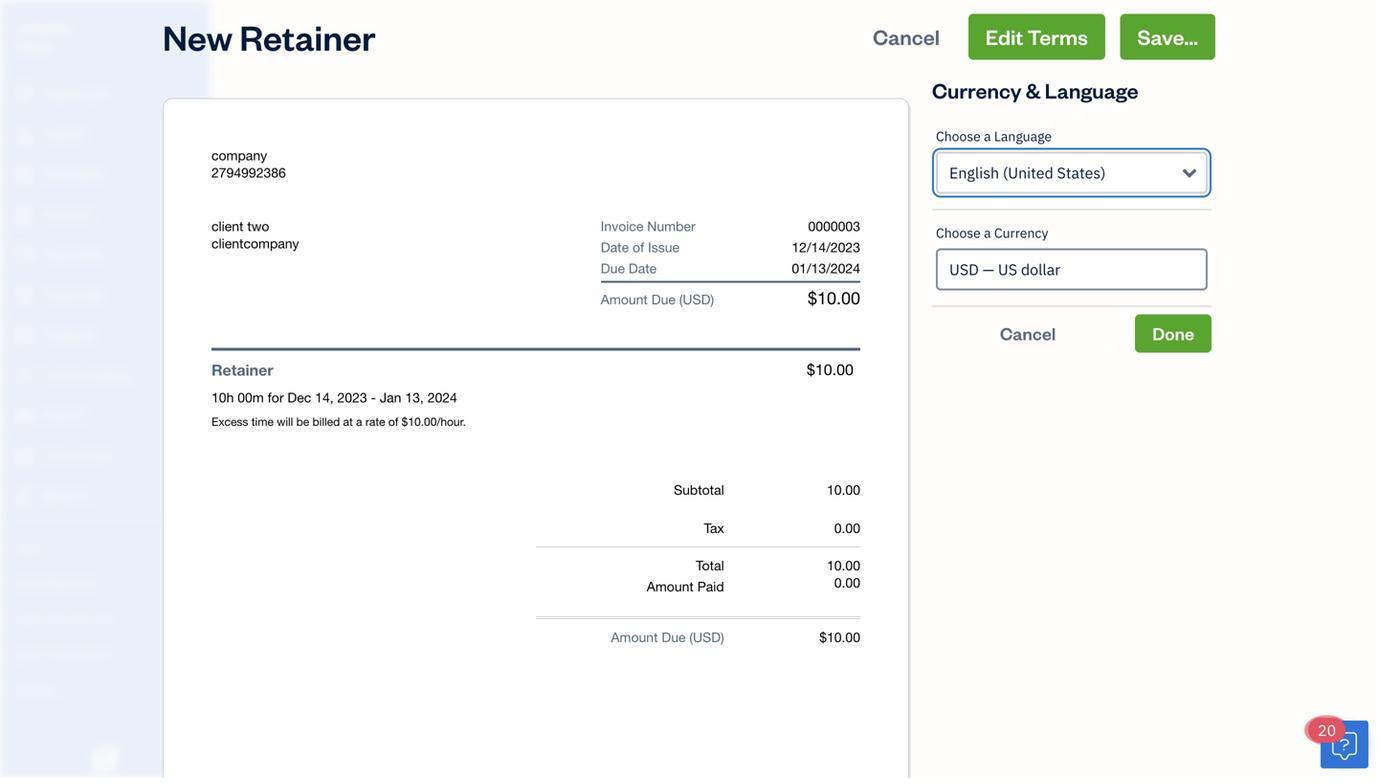 Task type: vqa. For each thing, say whether or not it's contained in the screenshot.
1% + €0.25 / TRANSACTION WITH A €10 CAP
no



Task type: describe. For each thing, give the bounding box(es) containing it.
english
[[949, 163, 999, 183]]

and
[[46, 610, 67, 626]]

company 2794992386
[[212, 147, 286, 180]]

two
[[247, 218, 269, 234]]

apps
[[14, 539, 43, 555]]

1 vertical spatial retainer
[[212, 361, 273, 379]]

12/14/2023 button
[[736, 239, 876, 256]]

items and services
[[14, 610, 115, 626]]

0 vertical spatial retainer
[[240, 14, 376, 59]]

0 vertical spatial amount due ( usd )
[[601, 291, 714, 307]]

0000003
[[808, 218, 860, 234]]

resource center badge image
[[1321, 721, 1369, 769]]

(united
[[1003, 163, 1054, 183]]

01/13/2024
[[792, 260, 860, 276]]

save…
[[1137, 23, 1198, 50]]

00m
[[238, 390, 264, 405]]

choose for choose a currency
[[936, 224, 981, 242]]

1 0.00 from the top
[[834, 520, 860, 536]]

10h
[[212, 390, 234, 405]]

20
[[1318, 720, 1336, 740]]

0 vertical spatial )
[[711, 291, 714, 307]]

a for currency
[[984, 224, 991, 242]]

10.00 0.00
[[827, 558, 860, 591]]

amount inside total amount paid
[[647, 579, 694, 594]]

total amount paid
[[647, 558, 724, 594]]

of
[[633, 239, 644, 255]]

1 vertical spatial due
[[652, 291, 676, 307]]

team members link
[[5, 567, 205, 600]]

connections
[[44, 646, 112, 661]]

Add a description (optional). text field
[[212, 414, 666, 429]]

members
[[47, 575, 98, 591]]

1 vertical spatial cancel button
[[932, 314, 1124, 353]]

settings link
[[5, 673, 205, 706]]

20 button
[[1308, 718, 1369, 769]]

currency & language
[[932, 77, 1139, 104]]

-
[[371, 390, 376, 405]]

2 vertical spatial $10.00
[[819, 629, 860, 645]]

edit terms
[[986, 23, 1088, 50]]

payment image
[[12, 246, 35, 265]]

0000003 button
[[721, 218, 860, 235]]

timer image
[[12, 367, 35, 386]]

0 vertical spatial date
[[601, 239, 629, 255]]

items
[[14, 610, 44, 626]]

10.00 for 10.00
[[827, 482, 860, 498]]

expense image
[[12, 286, 35, 305]]

team
[[14, 575, 45, 591]]

new retainer
[[163, 14, 376, 59]]

1 vertical spatial date
[[629, 260, 657, 276]]

issue
[[648, 239, 680, 255]]

edit
[[986, 23, 1023, 50]]

new
[[163, 14, 233, 59]]

for
[[268, 390, 284, 405]]

Currency text field
[[938, 250, 1206, 289]]

edit terms button
[[968, 14, 1105, 60]]

client image
[[12, 125, 35, 145]]

0 vertical spatial amount
[[601, 291, 648, 307]]

language for choose a language
[[994, 127, 1052, 145]]

choose a currency element
[[932, 210, 1212, 307]]

1 vertical spatial amount due ( usd )
[[611, 629, 724, 645]]

2 vertical spatial amount
[[611, 629, 658, 645]]

services
[[69, 610, 115, 626]]

company owner
[[15, 18, 75, 54]]

2023
[[337, 390, 367, 405]]

10h 00m for dec 14, 2023 - jan 13, 2024
[[212, 390, 457, 405]]

english (united states)
[[949, 163, 1106, 183]]

states)
[[1057, 163, 1106, 183]]



Task type: locate. For each thing, give the bounding box(es) containing it.
1 vertical spatial usd
[[693, 629, 721, 645]]

2 10.00 from the top
[[827, 558, 860, 573]]

0 horizontal spatial company
[[15, 18, 75, 36]]

language up "english (united states)"
[[994, 127, 1052, 145]]

1 vertical spatial 0.00
[[834, 575, 860, 591]]

1 vertical spatial 10.00
[[827, 558, 860, 573]]

company
[[15, 18, 75, 36], [212, 147, 267, 163]]

( down issue
[[679, 291, 683, 307]]

due date
[[601, 260, 657, 276]]

currency up the choose a language
[[932, 77, 1022, 104]]

client two clientcompany
[[212, 218, 299, 251]]

1 vertical spatial (
[[690, 629, 693, 645]]

due down date of issue
[[601, 260, 625, 276]]

choose inside 'element'
[[936, 127, 981, 145]]

bank connections link
[[5, 637, 205, 671]]

bank
[[14, 646, 42, 661]]

1 vertical spatial company
[[212, 147, 267, 163]]

1 a from the top
[[984, 127, 991, 145]]

0 horizontal spatial (
[[679, 291, 683, 307]]

language inside choose a language 'element'
[[994, 127, 1052, 145]]

currency down "english (united states)"
[[994, 224, 1048, 242]]

10.00
[[827, 482, 860, 498], [827, 558, 860, 573]]

language for currency & language
[[1045, 77, 1139, 104]]

company inside main element
[[15, 18, 75, 36]]

Language field
[[936, 152, 1208, 194]]

company up owner
[[15, 18, 75, 36]]

date down invoice
[[601, 239, 629, 255]]

0 vertical spatial $10.00
[[808, 288, 860, 308]]

0 vertical spatial 0.00
[[834, 520, 860, 536]]

choose
[[936, 127, 981, 145], [936, 224, 981, 242]]

date down date of issue
[[629, 260, 657, 276]]

14,
[[315, 390, 334, 405]]

project image
[[12, 326, 35, 346]]

cancel for the bottommost cancel 'button'
[[1000, 322, 1056, 345]]

cancel for the top cancel 'button'
[[873, 23, 940, 50]]

amount due ( usd ) down total amount paid
[[611, 629, 724, 645]]

0 vertical spatial a
[[984, 127, 991, 145]]

cancel
[[873, 23, 940, 50], [1000, 322, 1056, 345]]

1 horizontal spatial cancel
[[1000, 322, 1056, 345]]

0 vertical spatial cancel
[[873, 23, 940, 50]]

01/13/2024 button
[[777, 260, 876, 277]]

tax
[[704, 520, 724, 536]]

settings
[[14, 681, 58, 697]]

subtotal
[[674, 482, 724, 498]]

done button
[[1135, 314, 1212, 353]]

currency
[[932, 77, 1022, 104], [994, 224, 1048, 242]]

0.00 inside 10.00 0.00
[[834, 575, 860, 591]]

(
[[679, 291, 683, 307], [690, 629, 693, 645]]

choose a language element
[[932, 113, 1212, 210]]

due down total amount paid
[[662, 629, 686, 645]]

1 10.00 from the top
[[827, 482, 860, 498]]

amount due ( usd )
[[601, 291, 714, 307], [611, 629, 724, 645]]

estimate image
[[12, 166, 35, 185]]

date of issue
[[601, 239, 680, 255]]

choose for choose a language
[[936, 127, 981, 145]]

1 horizontal spatial company
[[212, 147, 267, 163]]

2 vertical spatial due
[[662, 629, 686, 645]]

terms
[[1028, 23, 1088, 50]]

company for currency & language
[[212, 147, 267, 163]]

0 vertical spatial due
[[601, 260, 625, 276]]

0 vertical spatial company
[[15, 18, 75, 36]]

2 choose from the top
[[936, 224, 981, 242]]

a
[[984, 127, 991, 145], [984, 224, 991, 242]]

0 horizontal spatial )
[[711, 291, 714, 307]]

bank connections
[[14, 646, 112, 661]]

a up english
[[984, 127, 991, 145]]

a for language
[[984, 127, 991, 145]]

choose up english
[[936, 127, 981, 145]]

amount down total amount paid
[[611, 629, 658, 645]]

2024
[[428, 390, 457, 405]]

team members
[[14, 575, 98, 591]]

freshbooks image
[[90, 748, 121, 770]]

company for new retainer
[[15, 18, 75, 36]]

language
[[1045, 77, 1139, 104], [994, 127, 1052, 145]]

2 a from the top
[[984, 224, 991, 242]]

0 vertical spatial language
[[1045, 77, 1139, 104]]

date
[[601, 239, 629, 255], [629, 260, 657, 276]]

money image
[[12, 407, 35, 426]]

apps link
[[5, 531, 205, 565]]

0 vertical spatial (
[[679, 291, 683, 307]]

0 vertical spatial cancel button
[[856, 14, 957, 60]]

language right &
[[1045, 77, 1139, 104]]

jan
[[380, 390, 401, 405]]

amount due ( usd ) down due date on the left top of the page
[[601, 291, 714, 307]]

total
[[696, 558, 724, 573]]

2794992386
[[212, 165, 286, 180]]

invoice number
[[601, 218, 695, 234]]

0 horizontal spatial cancel
[[873, 23, 940, 50]]

1 choose from the top
[[936, 127, 981, 145]]

main element
[[0, 0, 258, 778]]

client
[[212, 218, 244, 234]]

1 vertical spatial amount
[[647, 579, 694, 594]]

1 horizontal spatial (
[[690, 629, 693, 645]]

company inside company 2794992386
[[212, 147, 267, 163]]

1 vertical spatial language
[[994, 127, 1052, 145]]

0 vertical spatial currency
[[932, 77, 1022, 104]]

report image
[[12, 487, 35, 506]]

usd down paid
[[693, 629, 721, 645]]

&
[[1026, 77, 1041, 104]]

company up 2794992386
[[212, 147, 267, 163]]

$10.00
[[808, 288, 860, 308], [807, 361, 854, 379], [819, 629, 860, 645]]

choose a language
[[936, 127, 1052, 145]]

)
[[711, 291, 714, 307], [721, 629, 724, 645]]

10.00 for 10.00 0.00
[[827, 558, 860, 573]]

choose a currency
[[936, 224, 1048, 242]]

choose down english
[[936, 224, 981, 242]]

amount down due date on the left top of the page
[[601, 291, 648, 307]]

invoice image
[[12, 206, 35, 225]]

due down due date on the left top of the page
[[652, 291, 676, 307]]

( down total amount paid
[[690, 629, 693, 645]]

retainer
[[240, 14, 376, 59], [212, 361, 273, 379]]

due
[[601, 260, 625, 276], [652, 291, 676, 307], [662, 629, 686, 645]]

dec
[[287, 390, 311, 405]]

0.00
[[834, 520, 860, 536], [834, 575, 860, 591]]

items and services link
[[5, 602, 205, 636]]

12/14/2023
[[792, 239, 860, 255]]

owner
[[15, 38, 53, 54]]

a inside 'element'
[[984, 127, 991, 145]]

dashboard image
[[12, 85, 35, 104]]

cancel button
[[856, 14, 957, 60], [932, 314, 1124, 353]]

save… button
[[1120, 14, 1216, 60]]

1 vertical spatial a
[[984, 224, 991, 242]]

1 vertical spatial choose
[[936, 224, 981, 242]]

paid
[[697, 579, 724, 594]]

usd
[[683, 291, 711, 307], [693, 629, 721, 645]]

1 vertical spatial cancel
[[1000, 322, 1056, 345]]

0 vertical spatial usd
[[683, 291, 711, 307]]

1 vertical spatial )
[[721, 629, 724, 645]]

amount
[[601, 291, 648, 307], [647, 579, 694, 594], [611, 629, 658, 645]]

1 horizontal spatial )
[[721, 629, 724, 645]]

number
[[647, 218, 695, 234]]

2 0.00 from the top
[[834, 575, 860, 591]]

a down english
[[984, 224, 991, 242]]

amount left paid
[[647, 579, 694, 594]]

done
[[1153, 322, 1194, 345]]

chart image
[[12, 447, 35, 466]]

invoice
[[601, 218, 644, 234]]

usd down number
[[683, 291, 711, 307]]

1 vertical spatial $10.00
[[807, 361, 854, 379]]

0 vertical spatial choose
[[936, 127, 981, 145]]

1 vertical spatial currency
[[994, 224, 1048, 242]]

13,
[[405, 390, 424, 405]]

clientcompany
[[212, 235, 299, 251]]

0 vertical spatial 10.00
[[827, 482, 860, 498]]



